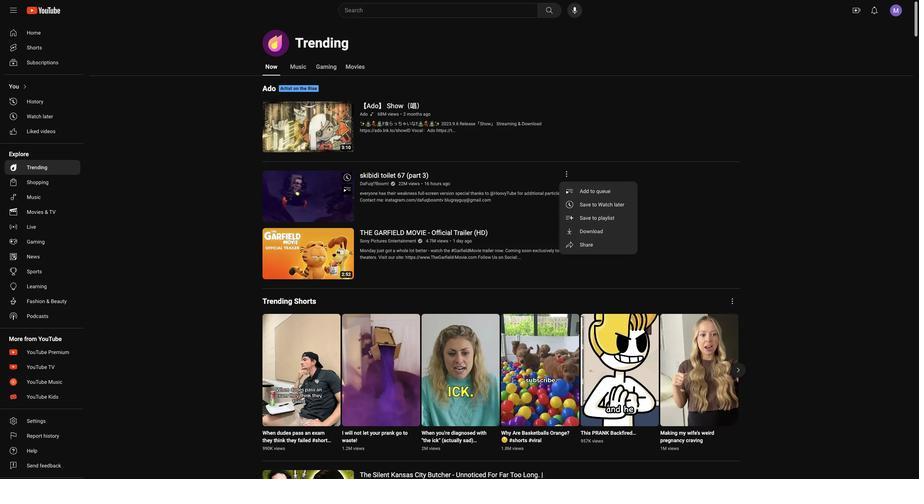 Task type: describe. For each thing, give the bounding box(es) containing it.
1
[[453, 238, 456, 244]]

views down official
[[437, 238, 449, 244]]

youtube for premium
[[27, 349, 47, 355]]

exclusively
[[533, 248, 555, 253]]

add
[[580, 188, 590, 194]]

1 day ago
[[453, 238, 472, 244]]

【ado】 show（唱） link
[[360, 101, 424, 111]]

when you're diagnosed with "the ick" (actually sad) #shorts link
[[422, 429, 491, 451]]

youtube tv
[[27, 364, 55, 370]]

to inside i will not let your prank go to waste! 1.2m views
[[403, 430, 408, 436]]

sony pictures entertainment
[[360, 238, 416, 244]]

views down (part
[[409, 181, 420, 186]]

with
[[477, 430, 487, 436]]

to inside the monday just got a whole lot better - watch the #garfieldmovie trailer now. coming soon exclusively to movie theaters.  visit our site: https://www.thegarfield-movie.com  follow us on social:...
[[556, 248, 560, 253]]

This PRANK Backfired… text field
[[581, 429, 637, 437]]

instagram.com/dafuqboomtv
[[385, 198, 444, 203]]

#shorts inside why are basketballs orange? 🤨 #shorts #viral 1.8m views
[[509, 438, 528, 444]]

save to playlist option
[[560, 211, 638, 225]]

Trending text field
[[295, 35, 349, 51]]

download option
[[560, 225, 638, 238]]

from
[[24, 336, 37, 343]]

957k
[[581, 439, 591, 444]]

✨🧟‍♀️💃🧟‍♂️‼️食らっちゃいな‼️🧟‍♀️💃🧟‍♂️✨
[[360, 121, 440, 126]]

more
[[9, 336, 23, 343]]

i will not let your prank go to waste! link
[[342, 429, 411, 444]]

youtube for tv
[[27, 364, 47, 370]]

0 vertical spatial shorts
[[27, 45, 42, 51]]

now.
[[495, 248, 504, 253]]

making
[[661, 430, 678, 436]]

save for save to watch later
[[580, 202, 591, 208]]

the garfield movie - official trailer (hd)
[[360, 229, 488, 237]]

save to watch later option
[[560, 198, 638, 211]]

me:
[[377, 198, 384, 203]]

0 horizontal spatial later
[[43, 113, 53, 119]]

backfired…
[[611, 430, 637, 436]]

(hd)
[[474, 229, 488, 237]]

4.7m views
[[426, 238, 449, 244]]

1.8m
[[501, 446, 512, 451]]

orange?
[[551, 430, 570, 436]]

hours
[[431, 181, 442, 186]]

https://t...
[[437, 128, 456, 133]]

ado inside ado "link"
[[360, 112, 368, 117]]

the garfield movie - official trailer (hd) link
[[360, 228, 488, 238]]

the silent kansas city butcher - unnoticed for far too long.  | link
[[360, 470, 557, 479]]

share option
[[560, 238, 638, 251]]

When you're diagnosed with "the ick" (actually sad) #shorts text field
[[422, 429, 491, 451]]

1m
[[661, 446, 667, 451]]

trending shorts
[[263, 297, 316, 306]]

views down 【ado】 show（唱） link
[[388, 112, 399, 117]]

basketballs
[[522, 430, 549, 436]]

& for beauty
[[46, 298, 50, 304]]

save to playlist
[[580, 215, 615, 221]]

youtube kids
[[27, 394, 58, 400]]

shopping
[[27, 179, 49, 185]]

the inside the monday just got a whole lot better - watch the #garfieldmovie trailer now. coming soon exclusively to movie theaters.  visit our site: https://www.thegarfield-movie.com  follow us on social:...
[[444, 248, 450, 253]]

save for save to playlist
[[580, 215, 591, 221]]

thanks
[[471, 191, 484, 196]]

990k
[[263, 446, 273, 451]]

0 horizontal spatial watch
[[27, 113, 41, 119]]

the garfield movie - official trailer (hd) by sony pictures entertainment 4,792,981 views 1 day ago 2 minutes, 52 seconds element
[[360, 229, 488, 237]]

weakness
[[397, 191, 417, 196]]

skibidi toilet 67 (part 3)
[[360, 171, 429, 179]]

0 horizontal spatial gaming
[[27, 239, 45, 245]]

queue
[[597, 188, 611, 194]]

go
[[396, 430, 402, 436]]

my
[[679, 430, 686, 436]]

68m
[[378, 112, 387, 117]]

live
[[27, 224, 36, 230]]

【ado】 show（唱）
[[360, 102, 424, 110]]

when dudes pass an exam they think they failed #shorts #school #class
[[263, 430, 330, 451]]

beauty
[[51, 298, 67, 304]]

views down think
[[274, 446, 285, 451]]

0 horizontal spatial trending
[[27, 164, 47, 170]]

watch inside option
[[599, 202, 613, 208]]

2:52
[[342, 272, 351, 277]]

full-
[[418, 191, 426, 196]]

when dudes pass an exam they think they failed #shorts #school #class link
[[263, 429, 332, 451]]

better
[[416, 248, 427, 253]]

fashion
[[27, 298, 45, 304]]

theaters.
[[360, 255, 378, 260]]

share
[[580, 242, 594, 248]]

avatar image image
[[891, 4, 903, 16]]

version
[[440, 191, 454, 196]]

trending for trending shorts
[[263, 297, 292, 306]]

waste!
[[342, 438, 358, 444]]

#shorts inside when you're diagnosed with "the ick" (actually sad) #shorts
[[422, 445, 440, 451]]

when for ick"
[[422, 430, 435, 436]]

1 they from the left
[[263, 438, 273, 444]]

2 vertical spatial music
[[48, 379, 62, 385]]

special
[[456, 191, 470, 196]]

everyone has their weakness full-screen version  special thanks to @hoovytube for additional particles contact me: instagram.com/dafuqboomtv blugrayguy@gmail.com
[[360, 191, 562, 203]]

city
[[415, 471, 426, 479]]

craving
[[686, 438, 703, 444]]

monday
[[360, 248, 376, 253]]

feedback
[[40, 463, 61, 469]]

trailer
[[483, 248, 494, 253]]

silent
[[373, 471, 390, 479]]

making my wife's weird pregnancy craving 1m views
[[661, 430, 715, 451]]

making my wife's weird pregnancy craving link
[[661, 429, 730, 444]]

for
[[518, 191, 523, 196]]

visit
[[379, 255, 388, 260]]

youtube music
[[27, 379, 62, 385]]

everyone
[[360, 191, 378, 196]]

kids
[[48, 394, 58, 400]]

think
[[274, 438, 285, 444]]

shorts inside trending main content
[[294, 297, 316, 306]]

help
[[27, 448, 37, 454]]

skibidi toilet 67 (part 3) link
[[360, 171, 429, 180]]

download inside ✨🧟‍♀️💃🧟‍♂️‼️食らっちゃいな‼️🧟‍♀️💃🧟‍♂️✨  2023.9.6 release「show」 streaming & download https://ado.lnk.to/showid  vocal：ado https://t...
[[522, 121, 542, 126]]

wife's
[[688, 430, 701, 436]]

home
[[27, 30, 41, 36]]

I will not let your prank go to waste! text field
[[342, 429, 411, 444]]

0 vertical spatial ago
[[423, 112, 431, 117]]

later inside option
[[615, 202, 625, 208]]

save to watch later
[[580, 202, 625, 208]]

22m views
[[399, 181, 420, 186]]

has
[[379, 191, 386, 196]]

pass
[[293, 430, 304, 436]]

pictures
[[371, 238, 387, 244]]

explore
[[9, 151, 29, 158]]

list box containing add to queue
[[560, 182, 638, 254]]

2:08
[[342, 215, 351, 220]]

contact
[[360, 198, 376, 203]]

views down ick"
[[429, 446, 441, 451]]

0 horizontal spatial the
[[300, 86, 307, 91]]



Task type: vqa. For each thing, say whether or not it's contained in the screenshot.
Monday
yes



Task type: locate. For each thing, give the bounding box(es) containing it.
tab list
[[263, 58, 365, 76]]

download right streaming
[[522, 121, 542, 126]]

not
[[354, 430, 362, 436]]

they up #class at the left
[[287, 438, 297, 444]]

& for tv
[[45, 209, 48, 215]]

1 horizontal spatial ado link
[[360, 111, 369, 118]]

1 horizontal spatial shorts
[[294, 297, 316, 306]]

- inside the monday just got a whole lot better - watch the #garfieldmovie trailer now. coming soon exclusively to movie theaters.  visit our site: https://www.thegarfield-movie.com  follow us on social:...
[[429, 248, 430, 253]]

list box
[[560, 182, 638, 254]]

their
[[387, 191, 396, 196]]

on right 'artist'
[[294, 86, 299, 91]]

#shorts down are
[[509, 438, 528, 444]]

& down shopping
[[45, 209, 48, 215]]

views down pregnancy
[[668, 446, 679, 451]]

gaming down trending text field
[[316, 63, 337, 70]]

subscriptions
[[27, 60, 59, 65]]

the left rise
[[300, 86, 307, 91]]

3)
[[423, 171, 429, 179]]

2 minutes, 52 seconds element
[[342, 272, 351, 277]]

butcher
[[428, 471, 451, 479]]

coming
[[506, 248, 521, 253]]

- right butcher
[[453, 471, 455, 479]]

1 vertical spatial ado
[[360, 112, 368, 117]]

0 vertical spatial watch
[[27, 113, 41, 119]]

ado link left 'artist'
[[263, 83, 276, 94]]

ago
[[423, 112, 431, 117], [443, 181, 450, 186], [465, 238, 472, 244]]

this prank backfired… link
[[581, 429, 637, 437]]

【ado】 show（唱） by ado 68,144,906 views 2 months ago 3 minutes, 10 seconds element
[[360, 102, 424, 110]]

0 vertical spatial ado link
[[263, 83, 276, 94]]

1 vertical spatial music
[[27, 194, 41, 200]]

0 vertical spatial gaming
[[316, 63, 337, 70]]

1 vertical spatial tv
[[48, 364, 55, 370]]

ado link down 【ado】
[[360, 111, 369, 118]]

1 vertical spatial on
[[499, 255, 504, 260]]

0 horizontal spatial music
[[27, 194, 41, 200]]

youtube down more from youtube at the left bottom
[[27, 349, 47, 355]]

0 horizontal spatial they
[[263, 438, 273, 444]]

liked videos
[[27, 128, 56, 134]]

music up kids
[[48, 379, 62, 385]]

0 horizontal spatial when
[[263, 430, 276, 436]]

1 vertical spatial trending
[[27, 164, 47, 170]]

2 horizontal spatial #shorts
[[509, 438, 528, 444]]

2 vertical spatial -
[[453, 471, 455, 479]]

dafuq!?boom! link
[[360, 180, 390, 187]]

add to queue
[[580, 188, 611, 194]]

later up playlist
[[615, 202, 625, 208]]

youtube for music
[[27, 379, 47, 385]]

history
[[27, 99, 43, 105]]

fashion & beauty link
[[4, 294, 80, 309], [4, 294, 80, 309]]

unnoticed
[[456, 471, 486, 479]]

0 horizontal spatial on
[[294, 86, 299, 91]]

0 horizontal spatial movies
[[27, 209, 43, 215]]

youtube down youtube tv
[[27, 379, 47, 385]]

1 horizontal spatial movies
[[346, 63, 365, 70]]

0 vertical spatial save
[[580, 202, 591, 208]]

trending main content
[[89, 21, 914, 479]]

1 vertical spatial the
[[444, 248, 450, 253]]

0 vertical spatial the
[[300, 86, 307, 91]]

#shorts down "exam"
[[312, 438, 330, 444]]

1 vertical spatial download
[[580, 228, 604, 234]]

to down add to queue
[[593, 202, 597, 208]]

✨🧟‍♀️💃🧟‍♂️‼️食らっちゃいな‼️🧟‍♀️💃🧟‍♂️✨  2023.9.6 release「show」 streaming & download https://ado.lnk.to/showid  vocal：ado https://t...
[[360, 121, 542, 133]]

why are basketballs orange? 🤨 #shorts #viral link
[[501, 429, 571, 444]]

tab list inside trending main content
[[263, 58, 365, 76]]

1 horizontal spatial music
[[48, 379, 62, 385]]

1 vertical spatial &
[[45, 209, 48, 215]]

1 horizontal spatial they
[[287, 438, 297, 444]]

0 vertical spatial tv
[[49, 209, 56, 215]]

#shorts inside the when dudes pass an exam they think they failed #shorts #school #class
[[312, 438, 330, 444]]

2 when from the left
[[422, 430, 435, 436]]

2 vertical spatial trending
[[263, 297, 292, 306]]

1 horizontal spatial the
[[444, 248, 450, 253]]

watch down history
[[27, 113, 41, 119]]

0 vertical spatial movies
[[346, 63, 365, 70]]

to left playlist
[[593, 215, 597, 221]]

you link
[[4, 79, 80, 94], [4, 79, 80, 94]]

fashion & beauty
[[27, 298, 67, 304]]

#school
[[263, 445, 281, 451]]

1 vertical spatial ado link
[[360, 111, 369, 118]]

when for they
[[263, 430, 276, 436]]

1 horizontal spatial #shorts
[[422, 445, 440, 451]]

got
[[386, 248, 392, 253]]

2:08 link
[[263, 171, 354, 223]]

movie
[[561, 248, 573, 253]]

ago right day
[[465, 238, 472, 244]]

they up 990k on the left of page
[[263, 438, 273, 444]]

Why Are Basketballs Orange? 🤨 #shorts #viral text field
[[501, 429, 571, 444]]

the right watch
[[444, 248, 450, 253]]

will
[[345, 430, 353, 436]]

0 vertical spatial on
[[294, 86, 299, 91]]

views inside this prank backfired… 957k views
[[593, 439, 604, 444]]

0 vertical spatial music
[[290, 63, 306, 70]]

2
[[404, 112, 406, 117]]

0 horizontal spatial ago
[[423, 112, 431, 117]]

2 they from the left
[[287, 438, 297, 444]]

entertainment
[[388, 238, 416, 244]]

when inside the when dudes pass an exam they think they failed #shorts #school #class
[[263, 430, 276, 436]]

the silent kansas city butcher - unnoticed for far too long.  | mystery & makeup | bailey sarian by bailey sarian 489,964 views 22 hours ago 46 minutes element
[[360, 471, 543, 479]]

【ado】
[[360, 102, 385, 110]]

youtube tv link
[[4, 360, 80, 375], [4, 360, 80, 375]]

& left beauty
[[46, 298, 50, 304]]

ado down 【ado】
[[360, 112, 368, 117]]

& right streaming
[[518, 121, 521, 126]]

1 vertical spatial later
[[615, 202, 625, 208]]

report history
[[27, 433, 59, 439]]

views inside making my wife's weird pregnancy craving 1m views
[[668, 446, 679, 451]]

1 vertical spatial shorts
[[294, 297, 316, 306]]

whole
[[397, 248, 408, 253]]

playlist
[[599, 215, 615, 221]]

skibidi toilet 67 (part 3) by dafuq!?boom! 22,333,187 views 16 hours ago 2 minutes, 8 seconds element
[[360, 171, 429, 179]]

when up think
[[263, 430, 276, 436]]

social:...
[[505, 255, 522, 260]]

send feedback link
[[4, 458, 80, 473], [4, 458, 80, 473]]

when up "the on the left of page
[[422, 430, 435, 436]]

the
[[360, 229, 373, 237]]

& inside ✨🧟‍♀️💃🧟‍♂️‼️食らっちゃいな‼️🧟‍♀️💃🧟‍♂️✨  2023.9.6 release「show」 streaming & download https://ado.lnk.to/showid  vocal：ado https://t...
[[518, 121, 521, 126]]

views right 1.2m at the bottom left
[[353, 446, 365, 451]]

more from youtube
[[9, 336, 62, 343]]

1 horizontal spatial trending
[[263, 297, 292, 306]]

music inside trending main content
[[290, 63, 306, 70]]

youtube up youtube premium
[[38, 336, 62, 343]]

youtube left kids
[[27, 394, 47, 400]]

show（唱）
[[387, 102, 424, 110]]

2 horizontal spatial music
[[290, 63, 306, 70]]

watch up playlist
[[599, 202, 613, 208]]

ago for official
[[465, 238, 472, 244]]

1 horizontal spatial gaming
[[316, 63, 337, 70]]

1 horizontal spatial ado
[[360, 112, 368, 117]]

download up share
[[580, 228, 604, 234]]

on inside the monday just got a whole lot better - watch the #garfieldmovie trailer now. coming soon exclusively to movie theaters.  visit our site: https://www.thegarfield-movie.com  follow us on social:...
[[499, 255, 504, 260]]

When dudes pass an exam they think they failed #shorts #school #class text field
[[263, 429, 332, 451]]

22m
[[399, 181, 408, 186]]

1 horizontal spatial watch
[[599, 202, 613, 208]]

save down the add
[[580, 202, 591, 208]]

1 when from the left
[[263, 430, 276, 436]]

failed
[[298, 438, 311, 444]]

"the
[[422, 438, 431, 444]]

67
[[398, 171, 405, 179]]

youtube for kids
[[27, 394, 47, 400]]

you're
[[436, 430, 450, 436]]

1 vertical spatial watch
[[599, 202, 613, 208]]

movies inside trending main content
[[346, 63, 365, 70]]

views
[[388, 112, 399, 117], [409, 181, 420, 186], [437, 238, 449, 244], [593, 439, 604, 444], [274, 446, 285, 451], [353, 446, 365, 451], [429, 446, 441, 451], [513, 446, 524, 451], [668, 446, 679, 451]]

artist on the rise
[[281, 86, 317, 91]]

prank
[[592, 430, 609, 436]]

movies for movies
[[346, 63, 365, 70]]

your
[[370, 430, 380, 436]]

the silent kansas city butcher - unnoticed for far too long.  |
[[360, 471, 543, 479]]

1 vertical spatial gaming
[[27, 239, 45, 245]]

views inside why are basketballs orange? 🤨 #shorts #viral 1.8m views
[[513, 446, 524, 451]]

youtube premium link
[[4, 345, 80, 360], [4, 345, 80, 360]]

shorts
[[27, 45, 42, 51], [294, 297, 316, 306]]

trending for trending text field
[[295, 35, 349, 51]]

0 vertical spatial -
[[428, 229, 430, 237]]

#shorts
[[312, 438, 330, 444], [509, 438, 528, 444], [422, 445, 440, 451]]

ago up 'version'
[[443, 181, 450, 186]]

ick"
[[432, 438, 441, 444]]

2 horizontal spatial trending
[[295, 35, 349, 51]]

68m views
[[378, 112, 399, 117]]

- up https://www.thegarfield-
[[429, 248, 430, 253]]

0 vertical spatial trending
[[295, 35, 349, 51]]

i will not let your prank go to waste! 1.2m views
[[342, 430, 408, 451]]

0 vertical spatial ado
[[263, 84, 276, 93]]

youtube up the youtube music
[[27, 364, 47, 370]]

to left movie
[[556, 248, 560, 253]]

watch
[[431, 248, 443, 253]]

ado left 'artist'
[[263, 84, 276, 93]]

Making my wife's weird pregnancy craving text field
[[661, 429, 730, 444]]

views inside i will not let your prank go to waste! 1.2m views
[[353, 446, 365, 451]]

3 minutes, 10 seconds element
[[342, 145, 351, 150]]

0 horizontal spatial ado link
[[263, 83, 276, 94]]

add to queue option
[[560, 185, 638, 198]]

2 horizontal spatial ago
[[465, 238, 472, 244]]

1 vertical spatial movies
[[27, 209, 43, 215]]

this prank backfired… 957k views
[[581, 430, 637, 444]]

to inside everyone has their weakness full-screen version  special thanks to @hoovytube for additional particles contact me: instagram.com/dafuqboomtv blugrayguy@gmail.com
[[485, 191, 489, 196]]

later up videos
[[43, 113, 53, 119]]

#shorts down "the on the left of page
[[422, 445, 440, 451]]

0 horizontal spatial shorts
[[27, 45, 42, 51]]

@hoovytube
[[490, 191, 517, 196]]

when inside when you're diagnosed with "the ick" (actually sad) #shorts
[[422, 430, 435, 436]]

(part
[[407, 171, 421, 179]]

just
[[377, 248, 384, 253]]

2023.9.6
[[442, 121, 459, 126]]

(actually
[[442, 438, 462, 444]]

ago for 3)
[[443, 181, 450, 186]]

download
[[522, 121, 542, 126], [580, 228, 604, 234]]

streaming
[[497, 121, 517, 126]]

subscriptions link
[[4, 55, 80, 70], [4, 55, 80, 70]]

2 minutes, 8 seconds element
[[342, 215, 351, 220]]

trailer
[[454, 229, 473, 237]]

gaming inside trending main content
[[316, 63, 337, 70]]

Search text field
[[345, 6, 536, 15]]

history
[[44, 433, 59, 439]]

help link
[[4, 443, 80, 458], [4, 443, 80, 458]]

to right thanks
[[485, 191, 489, 196]]

on right the us
[[499, 255, 504, 260]]

https://ado.lnk.to/showid
[[360, 128, 411, 133]]

music link
[[4, 190, 80, 205], [4, 190, 80, 205]]

0 horizontal spatial #shorts
[[312, 438, 330, 444]]

tab list containing now
[[263, 58, 365, 76]]

1 vertical spatial ago
[[443, 181, 450, 186]]

movies for movies & tv
[[27, 209, 43, 215]]

1 horizontal spatial on
[[499, 255, 504, 260]]

2 vertical spatial ago
[[465, 238, 472, 244]]

music up "artist on the rise"
[[290, 63, 306, 70]]

2 save from the top
[[580, 215, 591, 221]]

1 horizontal spatial download
[[580, 228, 604, 234]]

0 vertical spatial &
[[518, 121, 521, 126]]

trending link
[[4, 160, 80, 175], [4, 160, 80, 175]]

1 horizontal spatial when
[[422, 430, 435, 436]]

1 horizontal spatial ago
[[443, 181, 450, 186]]

views down prank
[[593, 439, 604, 444]]

skibidi
[[360, 171, 379, 179]]

1 vertical spatial save
[[580, 215, 591, 221]]

settings link
[[4, 414, 80, 429], [4, 414, 80, 429]]

learning link
[[4, 279, 80, 294], [4, 279, 80, 294]]

4.7m
[[426, 238, 436, 244]]

liked
[[27, 128, 39, 134]]

music down shopping
[[27, 194, 41, 200]]

1 save from the top
[[580, 202, 591, 208]]

premium
[[48, 349, 69, 355]]

diagnosed
[[451, 430, 476, 436]]

1 horizontal spatial later
[[615, 202, 625, 208]]

now
[[266, 63, 278, 70]]

1 vertical spatial -
[[429, 248, 430, 253]]

0 horizontal spatial download
[[522, 121, 542, 126]]

- inside the silent kansas city butcher - unnoticed for far too long.  |
[[453, 471, 455, 479]]

us
[[492, 255, 498, 260]]

youtube premium
[[27, 349, 69, 355]]

None search field
[[325, 3, 563, 18]]

to right the add
[[591, 188, 596, 194]]

0 horizontal spatial ado
[[263, 84, 276, 93]]

0 vertical spatial download
[[522, 121, 542, 126]]

gaming up news
[[27, 239, 45, 245]]

views right the 1.8m
[[513, 446, 524, 451]]

save down save to watch later option
[[580, 215, 591, 221]]

0 vertical spatial later
[[43, 113, 53, 119]]

to right go on the bottom left of page
[[403, 430, 408, 436]]

ago right months
[[423, 112, 431, 117]]

download inside option
[[580, 228, 604, 234]]

2 vertical spatial &
[[46, 298, 50, 304]]

kansas
[[391, 471, 413, 479]]

- up the 4.7m
[[428, 229, 430, 237]]



